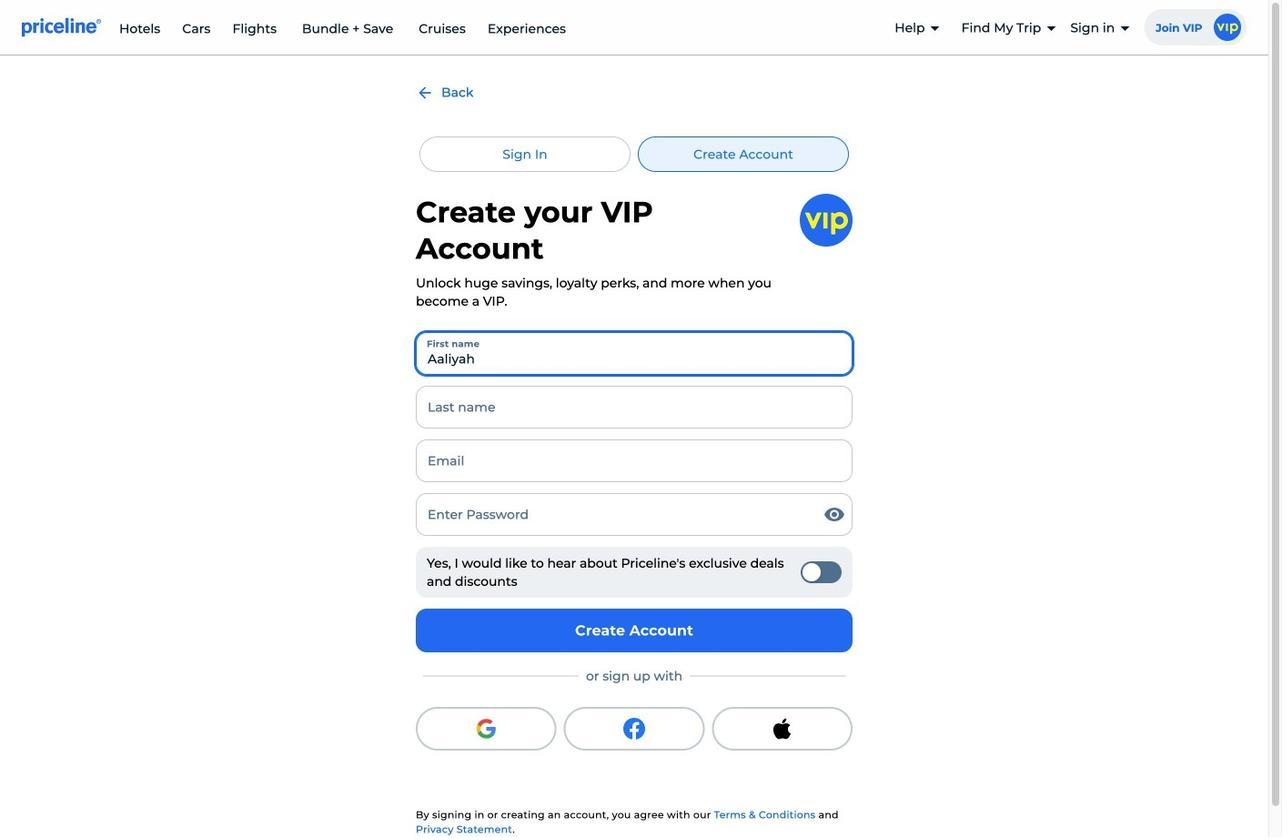 Task type: locate. For each thing, give the bounding box(es) containing it.
vip logo image
[[800, 194, 853, 246]]

First name text field
[[416, 332, 853, 375]]

tab list
[[416, 136, 853, 172]]

Enter Password password field
[[416, 493, 853, 536]]

vip badge icon image
[[1214, 14, 1241, 41]]

Email text field
[[416, 439, 853, 482]]



Task type: describe. For each thing, give the bounding box(es) containing it.
sign in with apple image
[[771, 718, 793, 740]]

priceline.com home image
[[22, 17, 101, 37]]

sign in with google image
[[475, 718, 497, 740]]

sign in with facebook image
[[623, 718, 645, 740]]

Last name text field
[[416, 386, 853, 428]]



